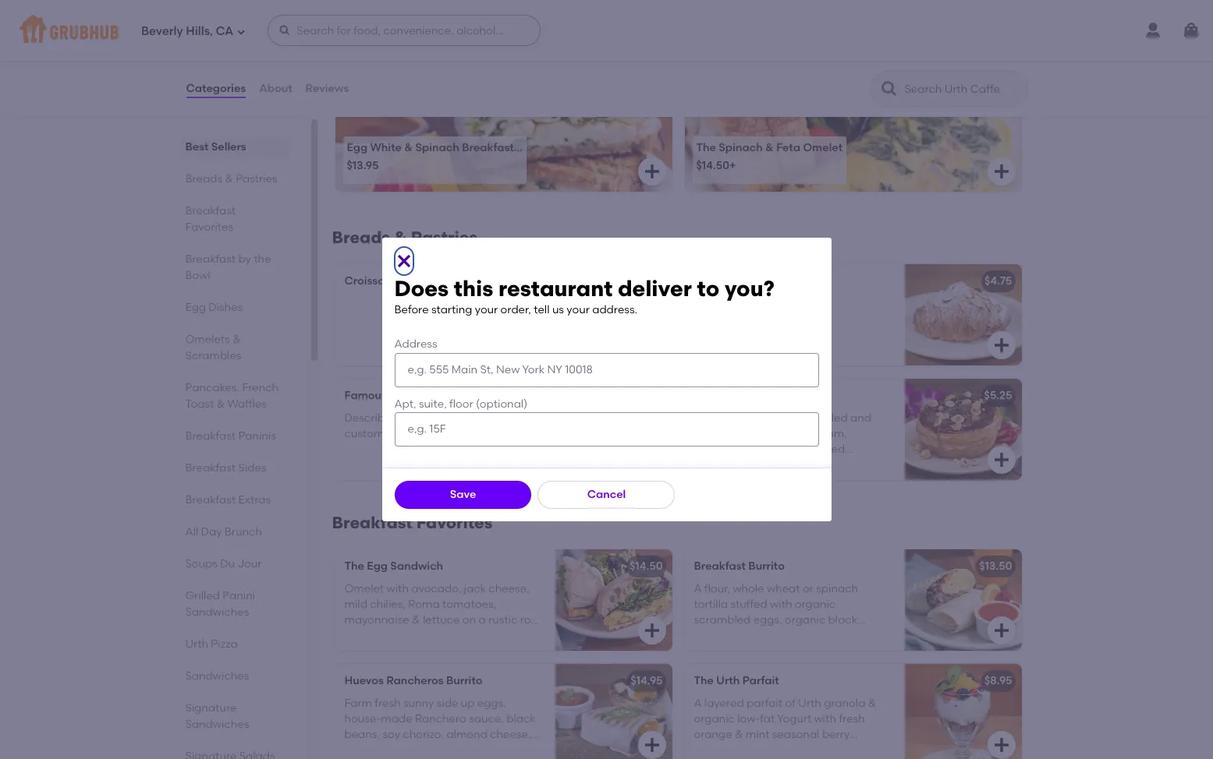 Task type: describe. For each thing, give the bounding box(es) containing it.
organic
[[694, 713, 735, 726]]

omelets & scrambles tab
[[185, 332, 283, 364]]

this
[[454, 276, 493, 302]]

pecan
[[389, 390, 424, 403]]

search icon image
[[880, 80, 898, 98]]

& up "croissant - butter"
[[394, 228, 407, 248]]

hazelnuts.
[[694, 459, 747, 472]]

the for the urth parfait
[[694, 675, 714, 688]]

& inside breads & pastries tab
[[225, 172, 233, 186]]

1 horizontal spatial breads & pastries
[[332, 228, 478, 248]]

sandwiches inside grilled panini sandwiches
[[185, 606, 249, 619]]

$5.95
[[635, 390, 663, 403]]

paninis
[[238, 430, 276, 443]]

soups du jour
[[185, 558, 262, 571]]

cancel
[[587, 488, 626, 501]]

as
[[401, 412, 413, 425]]

the egg sandwich image
[[555, 550, 672, 652]]

golden
[[809, 459, 846, 472]]

and down hazelnuts.
[[694, 475, 715, 488]]

1 vertical spatial urth
[[716, 675, 740, 688]]

address.
[[592, 303, 637, 317]]

croissant - almond
[[694, 275, 797, 288]]

breakfast by the bowl
[[185, 253, 271, 282]]

breakfast burrito
[[694, 560, 785, 574]]

the urth parfait
[[694, 675, 779, 688]]

save button
[[394, 481, 532, 509]]

3 sandwiches from the top
[[185, 718, 249, 732]]

toasted
[[804, 443, 845, 457]]

breakfast sides
[[185, 462, 266, 475]]

soups du jour tab
[[185, 556, 283, 573]]

svg image inside main navigation navigation
[[237, 27, 246, 36]]

of
[[785, 697, 796, 710]]

described
[[344, 412, 398, 425]]

e,g. 15F search field
[[394, 413, 819, 447]]

breakfast paninis tab
[[185, 428, 283, 445]]

by inside breakfast by the bowl
[[238, 253, 251, 266]]

bowl
[[185, 269, 210, 282]]

pancakes, french toast & waffles
[[185, 381, 279, 411]]

cream,
[[810, 427, 847, 441]]

all
[[185, 526, 198, 539]]

a inside omelet with avocado, jack cheese, mild chilies, roma tomatoes, mayonnaise & lettuce on a rustic roll. served with mixed greens salad upon request.
[[479, 614, 486, 627]]

grilled panini sandwiches
[[185, 590, 255, 619]]

0 vertical spatial burrito
[[748, 560, 785, 574]]

white
[[370, 141, 402, 154]]

a layered parfait of urth granola & organic low-fat yogurt with fresh orange & mint seasonal berry ambrosia.
[[694, 697, 876, 758]]

& inside the spinach & feta omelet $14.50 +
[[765, 141, 774, 154]]

does this restaurant deliver to you? before starting your order, tell us your address.
[[394, 276, 775, 317]]

on inside omelet with avocado, jack cheese, mild chilies, roma tomatoes, mayonnaise & lettuce on a rustic roll. served with mixed greens salad upon request.
[[462, 614, 476, 627]]

and right ﬁlled
[[850, 412, 871, 425]]

buttery croissant dough ﬁlled and rolled with rich pastry cream, nutella® spread and toasted hazelnuts. baked to a golden brown and dipped in hazelnut ganache.
[[694, 412, 882, 488]]

ﬁlled
[[823, 412, 848, 425]]

all day brunch tab
[[185, 524, 283, 541]]

breakfast for "breakfast sides" tab
[[185, 462, 236, 475]]

by inside described as "addictive" by customers and critics alike.
[[477, 412, 490, 425]]

mixed
[[408, 630, 441, 643]]

and inside described as "addictive" by customers and critics alike.
[[402, 427, 423, 441]]

$8.95
[[984, 675, 1012, 688]]

nutella® girella buns image
[[905, 379, 1022, 481]]

beverly hills, ca
[[141, 24, 233, 38]]

pastry
[[773, 427, 807, 441]]

breakfast by the bowl tab
[[185, 251, 283, 284]]

parfait
[[747, 697, 783, 710]]

lettuce
[[423, 614, 460, 627]]

- for almond
[[748, 275, 753, 288]]

rancheros
[[386, 675, 444, 688]]

famous pecan sticky buns image
[[555, 379, 672, 481]]

deliver
[[618, 276, 692, 302]]

breakfast extras
[[185, 494, 271, 507]]

sellers for best sellers
[[211, 140, 246, 154]]

avocado,
[[411, 582, 461, 596]]

floor
[[449, 397, 473, 411]]

on inside best sellers most ordered on grubhub
[[405, 72, 418, 85]]

breakfast favorites inside tab
[[185, 204, 236, 234]]

ambrosia.
[[694, 745, 748, 758]]

omelet inside the spinach & feta omelet $14.50 +
[[803, 141, 843, 154]]

egg dishes tab
[[185, 300, 283, 316]]

nutella® girella buns
[[694, 390, 806, 403]]

& right granola
[[868, 697, 876, 710]]

soups
[[185, 558, 218, 571]]

spread
[[741, 443, 778, 457]]

1 vertical spatial breads
[[332, 228, 390, 248]]

ganache.
[[818, 475, 869, 488]]

request.
[[374, 646, 417, 659]]

a inside buttery croissant dough filled and rolled with rich pastry cream, nutella® spread and toasted hazelnuts. baked to a golden brown and dipped in hazelnut ganache.
[[799, 459, 806, 472]]

signature
[[185, 702, 237, 715]]

- for butter
[[398, 275, 403, 288]]

urth inside a layered parfait of urth granola & organic low-fat yogurt with fresh orange & mint seasonal berry ambrosia.
[[798, 697, 821, 710]]

best for best sellers
[[185, 140, 209, 154]]

famous pecan sticky buns
[[344, 390, 487, 403]]

upon
[[344, 646, 372, 659]]

rolled
[[694, 427, 724, 441]]

sellers for best sellers most ordered on grubhub
[[372, 50, 426, 69]]

huevos
[[344, 675, 384, 688]]

with inside buttery croissant dough filled and rolled with rich pastry cream, nutella® spread and toasted hazelnuts. baked to a golden brown and dipped in hazelnut ganache.
[[726, 427, 748, 441]]

egg white & spinach breakfast... $13.95
[[347, 141, 523, 173]]

breakfast for breakfast favorites tab
[[185, 204, 236, 218]]

dough
[[786, 412, 820, 425]]

fresh
[[839, 713, 865, 726]]

girella
[[741, 390, 777, 403]]

greens
[[443, 630, 479, 643]]

to inside buttery croissant dough filled and rolled with rich pastry cream, nutella® spread and toasted hazelnuts. baked to a golden brown and dipped in hazelnut ganache.
[[786, 459, 797, 472]]

extras
[[238, 494, 271, 507]]

spinach inside the spinach & feta omelet $14.50 +
[[719, 141, 763, 154]]

seasonal
[[772, 729, 819, 742]]

pastries inside breads & pastries tab
[[236, 172, 277, 186]]

ordered
[[360, 72, 402, 85]]

reviews
[[305, 82, 349, 95]]

mayonnaise
[[344, 614, 409, 627]]

fat
[[760, 713, 775, 726]]

with up chilies, at the bottom left of the page
[[387, 582, 409, 596]]

described as "addictive" by customers and critics alike.
[[344, 412, 490, 441]]

brown
[[849, 459, 882, 472]]

tomatoes,
[[442, 598, 496, 612]]

dishes
[[208, 301, 243, 314]]

main navigation navigation
[[0, 0, 1213, 61]]

2 vertical spatial egg
[[367, 560, 388, 574]]

yogurt
[[777, 713, 812, 726]]

urth pizza tab
[[185, 637, 283, 653]]

croissant - butter
[[344, 275, 439, 288]]

breakfast for breakfast extras 'tab'
[[185, 494, 236, 507]]

urth pizza
[[185, 638, 238, 651]]

& inside 'pancakes, french toast & waffles'
[[216, 398, 225, 411]]

best sellers
[[185, 140, 246, 154]]

before
[[394, 303, 429, 317]]

sandwiches tab
[[185, 669, 283, 685]]

panini
[[223, 590, 255, 603]]

omelet with avocado, jack cheese, mild chilies, roma tomatoes, mayonnaise & lettuce on a rustic roll. served with mixed greens salad upon request.
[[344, 582, 539, 659]]

(optional)
[[476, 397, 527, 411]]

croissant - almond image
[[905, 265, 1022, 366]]

signature sandwiches
[[185, 702, 249, 732]]

omelets & scrambles
[[185, 333, 241, 363]]

du
[[220, 558, 235, 571]]



Task type: locate. For each thing, give the bounding box(es) containing it.
croissant left almond
[[694, 275, 745, 288]]

rustic
[[488, 614, 517, 627]]

1 vertical spatial on
[[462, 614, 476, 627]]

1 vertical spatial breakfast favorites
[[332, 514, 493, 533]]

1 vertical spatial best
[[185, 140, 209, 154]]

1 vertical spatial omelet
[[344, 582, 384, 596]]

breads & pastries
[[185, 172, 277, 186], [332, 228, 478, 248]]

0 horizontal spatial to
[[697, 276, 719, 302]]

0 vertical spatial sellers
[[372, 50, 426, 69]]

0 vertical spatial breads
[[185, 172, 222, 186]]

1 croissant from the left
[[344, 275, 396, 288]]

1 horizontal spatial breads
[[332, 228, 390, 248]]

best sellers most ordered on grubhub
[[332, 50, 468, 85]]

0 vertical spatial breads & pastries
[[185, 172, 277, 186]]

1 vertical spatial favorites
[[416, 514, 493, 533]]

nutella® up hazelnuts.
[[694, 443, 738, 457]]

1 buns from the left
[[461, 390, 487, 403]]

0 vertical spatial pastries
[[236, 172, 277, 186]]

the spinach & feta omelet $14.50 +
[[696, 141, 843, 173]]

2 buns from the left
[[780, 390, 806, 403]]

breads & pastries up "croissant - butter"
[[332, 228, 478, 248]]

breakfast burrito image
[[905, 550, 1022, 652]]

chilies,
[[370, 598, 406, 612]]

2 - from the left
[[748, 275, 753, 288]]

2 croissant from the left
[[694, 275, 745, 288]]

$4.25
[[634, 275, 663, 288]]

buns up dough
[[780, 390, 806, 403]]

spinach inside egg white & spinach breakfast... $13.95
[[415, 141, 459, 154]]

1 horizontal spatial pastries
[[411, 228, 478, 248]]

egg up the $13.95
[[347, 141, 368, 154]]

granola
[[824, 697, 865, 710]]

omelet inside omelet with avocado, jack cheese, mild chilies, roma tomatoes, mayonnaise & lettuce on a rustic roll. served with mixed greens salad upon request.
[[344, 582, 384, 596]]

berry
[[822, 729, 850, 742]]

breads & pastries tab
[[185, 171, 283, 187]]

1 horizontal spatial croissant
[[694, 275, 745, 288]]

2 spinach from the left
[[719, 141, 763, 154]]

breads up "croissant - butter"
[[332, 228, 390, 248]]

0 vertical spatial egg
[[347, 141, 368, 154]]

0 horizontal spatial on
[[405, 72, 418, 85]]

& right the white
[[404, 141, 413, 154]]

pancakes, french toast & waffles tab
[[185, 380, 283, 413]]

butter
[[406, 275, 439, 288]]

& inside omelet with avocado, jack cheese, mild chilies, roma tomatoes, mayonnaise & lettuce on a rustic roll. served with mixed greens salad upon request.
[[412, 614, 420, 627]]

the for the spinach & feta omelet $14.50 +
[[696, 141, 716, 154]]

0 horizontal spatial burrito
[[446, 675, 483, 688]]

egg inside tab
[[185, 301, 206, 314]]

nutella® up buttery
[[694, 390, 739, 403]]

1 spinach from the left
[[415, 141, 459, 154]]

order,
[[501, 303, 531, 317]]

sellers up 'ordered'
[[372, 50, 426, 69]]

2 sandwiches from the top
[[185, 670, 249, 683]]

best sellers tab
[[185, 139, 283, 155]]

& up scrambles at the left of the page
[[233, 333, 241, 346]]

1 horizontal spatial $14.50
[[696, 159, 729, 173]]

grilled
[[185, 590, 220, 603]]

a
[[799, 459, 806, 472], [479, 614, 486, 627]]

roma
[[408, 598, 440, 612]]

croissant for croissant - almond
[[694, 275, 745, 288]]

omelet up mild
[[344, 582, 384, 596]]

you?
[[725, 276, 775, 302]]

your
[[475, 303, 498, 317], [567, 303, 590, 317]]

$14.50 inside the spinach & feta omelet $14.50 +
[[696, 159, 729, 173]]

1 vertical spatial $14.50
[[630, 560, 663, 574]]

sandwiches down grilled
[[185, 606, 249, 619]]

spinach right the white
[[415, 141, 459, 154]]

on
[[405, 72, 418, 85], [462, 614, 476, 627]]

jour
[[237, 558, 262, 571]]

brunch
[[225, 526, 262, 539]]

croissant - butter image
[[555, 265, 672, 366]]

a up hazelnut
[[799, 459, 806, 472]]

breakfast inside breakfast favorites tab
[[185, 204, 236, 218]]

buttery
[[694, 412, 732, 425]]

0 vertical spatial a
[[799, 459, 806, 472]]

pizza
[[211, 638, 238, 651]]

1 horizontal spatial to
[[786, 459, 797, 472]]

and down as
[[402, 427, 423, 441]]

1 horizontal spatial burrito
[[748, 560, 785, 574]]

parfait
[[742, 675, 779, 688]]

us
[[552, 303, 564, 317]]

favorites down save "button"
[[416, 514, 493, 533]]

0 vertical spatial on
[[405, 72, 418, 85]]

with inside a layered parfait of urth granola & organic low-fat yogurt with fresh orange & mint seasonal berry ambrosia.
[[814, 713, 836, 726]]

&
[[404, 141, 413, 154], [765, 141, 774, 154], [225, 172, 233, 186], [394, 228, 407, 248], [233, 333, 241, 346], [216, 398, 225, 411], [412, 614, 420, 627], [868, 697, 876, 710], [735, 729, 743, 742]]

omelet
[[803, 141, 843, 154], [344, 582, 384, 596]]

and
[[850, 412, 871, 425], [402, 427, 423, 441], [780, 443, 801, 457], [694, 475, 715, 488]]

urth left "pizza"
[[185, 638, 208, 651]]

in
[[758, 475, 767, 488]]

on right 'ordered'
[[405, 72, 418, 85]]

omelet right feta
[[803, 141, 843, 154]]

& down pancakes,
[[216, 398, 225, 411]]

tab
[[185, 749, 283, 760]]

the urth parfait image
[[905, 665, 1022, 760]]

1 - from the left
[[398, 275, 403, 288]]

croissant up before
[[344, 275, 396, 288]]

famous
[[344, 390, 387, 403]]

restaurant
[[499, 276, 613, 302]]

0 horizontal spatial a
[[479, 614, 486, 627]]

rich
[[751, 427, 771, 441]]

breads
[[185, 172, 222, 186], [332, 228, 390, 248]]

sandwiches inside tab
[[185, 670, 249, 683]]

egg
[[347, 141, 368, 154], [185, 301, 206, 314], [367, 560, 388, 574]]

1 vertical spatial pastries
[[411, 228, 478, 248]]

svg image
[[1182, 21, 1201, 40], [279, 24, 291, 37], [394, 252, 413, 271], [992, 336, 1011, 355], [642, 451, 661, 470], [992, 451, 1011, 470], [992, 737, 1011, 755]]

1 horizontal spatial -
[[748, 275, 753, 288]]

best up breads & pastries tab
[[185, 140, 209, 154]]

waffles
[[227, 398, 267, 411]]

1 horizontal spatial urth
[[716, 675, 740, 688]]

0 horizontal spatial sellers
[[211, 140, 246, 154]]

mint
[[746, 729, 770, 742]]

0 vertical spatial by
[[238, 253, 251, 266]]

egg inside egg white & spinach breakfast... $13.95
[[347, 141, 368, 154]]

signature sandwiches tab
[[185, 701, 283, 733]]

pastries up butter at top left
[[411, 228, 478, 248]]

1 vertical spatial breads & pastries
[[332, 228, 478, 248]]

- left butter at top left
[[398, 275, 403, 288]]

1 horizontal spatial on
[[462, 614, 476, 627]]

buns right sticky
[[461, 390, 487, 403]]

apt,
[[394, 397, 416, 411]]

sandwiches down signature
[[185, 718, 249, 732]]

0 horizontal spatial -
[[398, 275, 403, 288]]

huevos rancheros burrito image
[[555, 665, 672, 760]]

0 vertical spatial to
[[697, 276, 719, 302]]

most
[[332, 72, 357, 85]]

best inside best sellers tab
[[185, 140, 209, 154]]

& inside omelets & scrambles
[[233, 333, 241, 346]]

$14.95
[[631, 675, 663, 688]]

Search Urth Caffe search field
[[903, 82, 1022, 97]]

0 vertical spatial omelet
[[803, 141, 843, 154]]

"addictive"
[[416, 412, 475, 425]]

1 vertical spatial a
[[479, 614, 486, 627]]

2 vertical spatial the
[[694, 675, 714, 688]]

suite,
[[419, 397, 447, 411]]

urth inside urth pizza tab
[[185, 638, 208, 651]]

sandwiches down urth pizza
[[185, 670, 249, 683]]

1 vertical spatial by
[[477, 412, 490, 425]]

breakfast inside breakfast paninis tab
[[185, 430, 236, 443]]

favorites inside breakfast favorites
[[185, 221, 233, 234]]

tell
[[534, 303, 550, 317]]

1 horizontal spatial omelet
[[803, 141, 843, 154]]

$5.25
[[984, 390, 1012, 403]]

urth up layered at right
[[716, 675, 740, 688]]

svg image
[[237, 27, 246, 36], [642, 163, 661, 181], [992, 163, 1011, 181], [642, 336, 661, 355], [642, 622, 661, 641], [992, 622, 1011, 641], [642, 737, 661, 755]]

0 horizontal spatial favorites
[[185, 221, 233, 234]]

0 vertical spatial the
[[696, 141, 716, 154]]

breads & pastries inside tab
[[185, 172, 277, 186]]

breakfast extras tab
[[185, 492, 283, 509]]

a
[[694, 697, 702, 710]]

e,g. 555 Main St, New York NY 10018 search field
[[394, 353, 819, 387]]

ca
[[216, 24, 233, 38]]

and down pastry
[[780, 443, 801, 457]]

breads inside breads & pastries tab
[[185, 172, 222, 186]]

hills,
[[186, 24, 213, 38]]

1 nutella® from the top
[[694, 390, 739, 403]]

best for best sellers most ordered on grubhub
[[332, 50, 368, 69]]

1 horizontal spatial spinach
[[719, 141, 763, 154]]

with up berry
[[814, 713, 836, 726]]

- left almond
[[748, 275, 753, 288]]

to inside does this restaurant deliver to you? before starting your order, tell us your address.
[[697, 276, 719, 302]]

1 vertical spatial to
[[786, 459, 797, 472]]

1 horizontal spatial breakfast favorites
[[332, 514, 493, 533]]

beverly
[[141, 24, 183, 38]]

does
[[394, 276, 449, 302]]

your right us on the top left of page
[[567, 303, 590, 317]]

2 nutella® from the top
[[694, 443, 738, 457]]

by up alike.
[[477, 412, 490, 425]]

0 horizontal spatial breakfast favorites
[[185, 204, 236, 234]]

& down the roma
[[412, 614, 420, 627]]

& down low-
[[735, 729, 743, 742]]

1 horizontal spatial sellers
[[372, 50, 426, 69]]

with up request.
[[384, 630, 406, 643]]

sellers inside best sellers most ordered on grubhub
[[372, 50, 426, 69]]

by left the
[[238, 253, 251, 266]]

sellers inside tab
[[211, 140, 246, 154]]

breakfast for "breakfast by the bowl" tab
[[185, 253, 236, 266]]

huevos rancheros burrito
[[344, 675, 483, 688]]

egg up chilies, at the bottom left of the page
[[367, 560, 388, 574]]

breakfast favorites up sandwich
[[332, 514, 493, 533]]

0 horizontal spatial spinach
[[415, 141, 459, 154]]

breakfast
[[185, 204, 236, 218], [185, 253, 236, 266], [185, 430, 236, 443], [185, 462, 236, 475], [185, 494, 236, 507], [332, 514, 412, 533], [694, 560, 746, 574]]

breads & pastries down best sellers tab
[[185, 172, 277, 186]]

1 your from the left
[[475, 303, 498, 317]]

burrito
[[748, 560, 785, 574], [446, 675, 483, 688]]

save
[[450, 488, 476, 501]]

1 sandwiches from the top
[[185, 606, 249, 619]]

a down tomatoes,
[[479, 614, 486, 627]]

best inside best sellers most ordered on grubhub
[[332, 50, 368, 69]]

sides
[[238, 462, 266, 475]]

0 horizontal spatial by
[[238, 253, 251, 266]]

address
[[394, 338, 437, 351]]

roll.
[[520, 614, 539, 627]]

1 horizontal spatial best
[[332, 50, 368, 69]]

1 vertical spatial egg
[[185, 301, 206, 314]]

breakfast for breakfast paninis tab
[[185, 430, 236, 443]]

croissant for croissant - butter
[[344, 275, 396, 288]]

0 vertical spatial best
[[332, 50, 368, 69]]

breakfast favorites down breads & pastries tab
[[185, 204, 236, 234]]

urth right of in the bottom of the page
[[798, 697, 821, 710]]

0 vertical spatial $14.50
[[696, 159, 729, 173]]

breakfast inside "breakfast sides" tab
[[185, 462, 236, 475]]

almond
[[755, 275, 797, 288]]

egg for egg dishes
[[185, 301, 206, 314]]

1 horizontal spatial your
[[567, 303, 590, 317]]

1 vertical spatial burrito
[[446, 675, 483, 688]]

egg for egg white & spinach breakfast... $13.95
[[347, 141, 368, 154]]

0 horizontal spatial $14.50
[[630, 560, 663, 574]]

to left you?
[[697, 276, 719, 302]]

the inside the spinach & feta omelet $14.50 +
[[696, 141, 716, 154]]

favorites up breakfast by the bowl
[[185, 221, 233, 234]]

the for the egg sandwich
[[344, 560, 364, 574]]

pastries down best sellers tab
[[236, 172, 277, 186]]

about button
[[258, 61, 293, 117]]

croissant
[[735, 412, 783, 425]]

grilled panini sandwiches tab
[[185, 588, 283, 621]]

0 vertical spatial nutella®
[[694, 390, 739, 403]]

scrambles
[[185, 349, 241, 363]]

layered
[[704, 697, 744, 710]]

omelets
[[185, 333, 230, 346]]

1 vertical spatial sandwiches
[[185, 670, 249, 683]]

& left feta
[[765, 141, 774, 154]]

breakfast inside breakfast by the bowl
[[185, 253, 236, 266]]

best up the most
[[332, 50, 368, 69]]

all day brunch
[[185, 526, 262, 539]]

egg dishes
[[185, 301, 243, 314]]

nutella® inside buttery croissant dough filled and rolled with rich pastry cream, nutella® spread and toasted hazelnuts. baked to a golden brown and dipped in hazelnut ganache.
[[694, 443, 738, 457]]

& down best sellers tab
[[225, 172, 233, 186]]

by
[[238, 253, 251, 266], [477, 412, 490, 425]]

sellers up breads & pastries tab
[[211, 140, 246, 154]]

sticky
[[426, 390, 459, 403]]

with left the rich
[[726, 427, 748, 441]]

0 horizontal spatial omelet
[[344, 582, 384, 596]]

spinach up +
[[719, 141, 763, 154]]

1 vertical spatial the
[[344, 560, 364, 574]]

egg left the dishes
[[185, 301, 206, 314]]

categories button
[[185, 61, 247, 117]]

breads down best sellers
[[185, 172, 222, 186]]

0 horizontal spatial breads & pastries
[[185, 172, 277, 186]]

low-
[[737, 713, 760, 726]]

starting
[[431, 303, 472, 317]]

to up hazelnut
[[786, 459, 797, 472]]

0 vertical spatial sandwiches
[[185, 606, 249, 619]]

0 vertical spatial breakfast favorites
[[185, 204, 236, 234]]

1 horizontal spatial a
[[799, 459, 806, 472]]

& inside egg white & spinach breakfast... $13.95
[[404, 141, 413, 154]]

2 vertical spatial sandwiches
[[185, 718, 249, 732]]

0 horizontal spatial best
[[185, 140, 209, 154]]

hazelnut
[[770, 475, 815, 488]]

your down this at the top of page
[[475, 303, 498, 317]]

2 horizontal spatial urth
[[798, 697, 821, 710]]

0 vertical spatial favorites
[[185, 221, 233, 234]]

mild
[[344, 598, 367, 612]]

buns
[[461, 390, 487, 403], [780, 390, 806, 403]]

1 horizontal spatial favorites
[[416, 514, 493, 533]]

0 horizontal spatial croissant
[[344, 275, 396, 288]]

1 vertical spatial sellers
[[211, 140, 246, 154]]

jack
[[464, 582, 486, 596]]

breakfast sides tab
[[185, 460, 283, 477]]

0 vertical spatial urth
[[185, 638, 208, 651]]

0 horizontal spatial buns
[[461, 390, 487, 403]]

2 your from the left
[[567, 303, 590, 317]]

0 horizontal spatial your
[[475, 303, 498, 317]]

breakfast inside breakfast extras 'tab'
[[185, 494, 236, 507]]

0 horizontal spatial urth
[[185, 638, 208, 651]]

breakfast favorites tab
[[185, 203, 283, 236]]

0 horizontal spatial breads
[[185, 172, 222, 186]]

reviews button
[[305, 61, 350, 117]]

pastries
[[236, 172, 277, 186], [411, 228, 478, 248]]

2 vertical spatial urth
[[798, 697, 821, 710]]

toast
[[185, 398, 214, 411]]

on down tomatoes,
[[462, 614, 476, 627]]

0 horizontal spatial pastries
[[236, 172, 277, 186]]

alike.
[[460, 427, 488, 441]]

1 horizontal spatial buns
[[780, 390, 806, 403]]

1 horizontal spatial by
[[477, 412, 490, 425]]

sandwiches
[[185, 606, 249, 619], [185, 670, 249, 683], [185, 718, 249, 732]]

1 vertical spatial nutella®
[[694, 443, 738, 457]]



Task type: vqa. For each thing, say whether or not it's contained in the screenshot.
Postres
no



